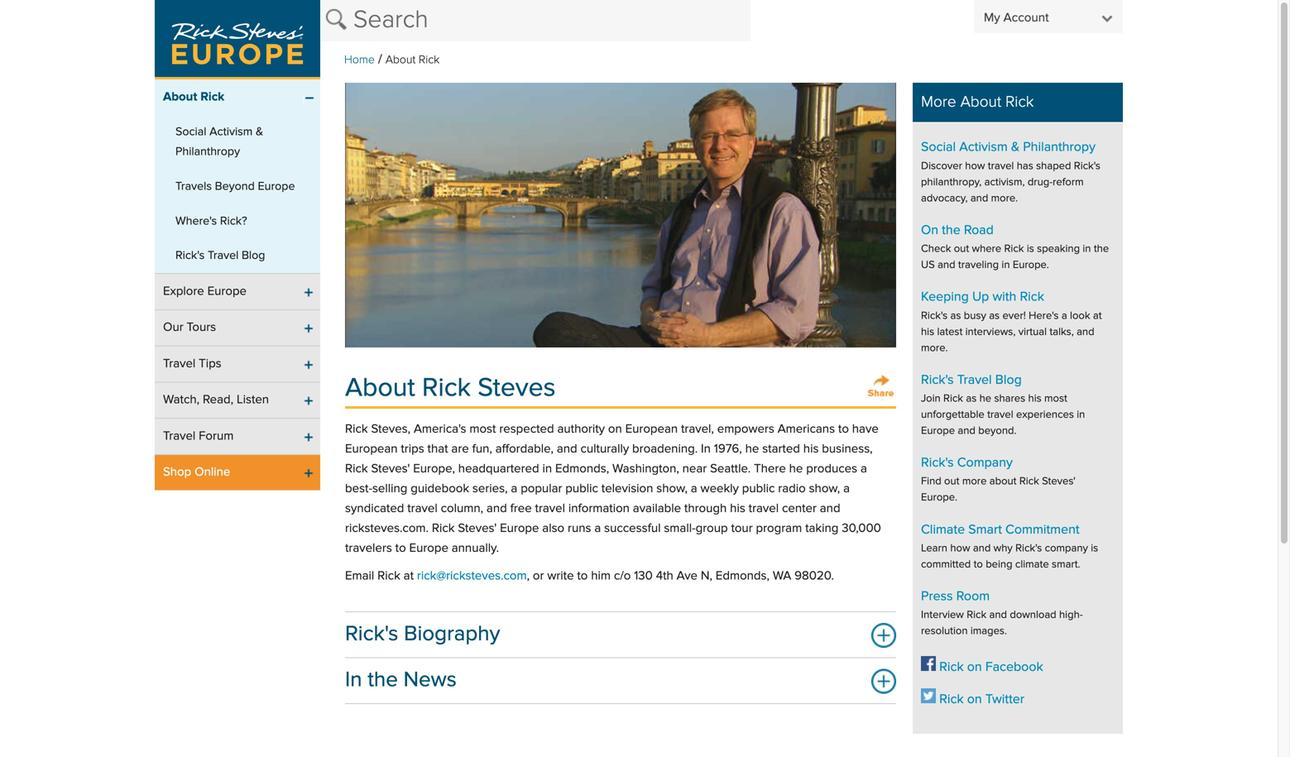 Task type: describe. For each thing, give the bounding box(es) containing it.
/
[[378, 53, 382, 66]]

1 vertical spatial rick's travel blog link
[[921, 374, 1022, 387]]

annually.
[[452, 542, 499, 555]]

explore
[[163, 285, 204, 298]]

reform
[[1053, 177, 1084, 188]]

tour
[[731, 523, 753, 535]]

our tours
[[163, 322, 216, 334]]

130
[[634, 570, 653, 582]]

travel left tips
[[163, 358, 196, 370]]

rick right email
[[378, 570, 400, 582]]

to down ricksteves.com. at the left
[[395, 542, 406, 555]]

philanthropy,
[[921, 177, 982, 188]]

rick down column,
[[432, 523, 455, 535]]

travel down watch,
[[163, 430, 196, 443]]

keeping up with rick rick's as busy as ever! here's a look at his latest interviews, virtual talks, and more.
[[921, 291, 1102, 354]]

twitter image
[[921, 688, 936, 703]]

interviews,
[[965, 327, 1016, 337]]

resolution
[[921, 626, 968, 637]]

where
[[972, 244, 1002, 255]]

rick on twitter link
[[921, 688, 1025, 706]]

out inside the rick's company find out more about rick steves' europe.
[[944, 476, 960, 487]]

rick's inside the rick's company find out more about rick steves' europe.
[[921, 456, 954, 470]]

travel,
[[681, 423, 714, 436]]

edmonds, inside rick steves, america's most respected authority on european travel, empowers americans to have european trips that are fun, affordable, and culturally broadening. in 1976, he started his business, rick steves' europe, headquartered in edmonds, washington, near seattle. there he produces a best-selling guidebook series, a popular public television show, a weekly public radio show, a syndicated travel column, and free travel information available through his travel center and ricksteves.com. rick steves' europe also runs a successful small-group tour program taking 30,000 travelers to europe annually.
[[555, 463, 609, 475]]

rick's travel blog
[[175, 250, 265, 262]]

column,
[[441, 503, 483, 515]]

and inside keeping up with rick rick's as busy as ever! here's a look at his latest interviews, virtual talks, and more.
[[1077, 327, 1095, 337]]

travel forum link
[[155, 419, 320, 454]]

download
[[1010, 610, 1057, 621]]

more. inside keeping up with rick rick's as busy as ever! here's a look at his latest interviews, virtual talks, and more.
[[921, 343, 948, 354]]

a down near
[[691, 483, 697, 495]]

on
[[921, 224, 939, 237]]

steves' inside the rick's company find out more about rick steves' europe.
[[1042, 476, 1076, 487]]

rick?
[[220, 215, 247, 227]]

& for social activism & philanthropy
[[256, 126, 263, 138]]

up
[[972, 291, 989, 304]]

committed
[[921, 559, 971, 570]]

that
[[427, 443, 448, 455]]

rick steves, america's most respected authority on european travel, empowers americans to have european trips that are fun, affordable, and culturally broadening. in 1976, he started his business, rick steves' europe, headquartered in edmonds, washington, near seattle. there he produces a best-selling guidebook series, a popular public television show, a weekly public radio show, a syndicated travel column, and free travel information available through his travel center and ricksteves.com. rick steves' europe also runs a successful small-group tour program taking 30,000 travelers to europe annually.
[[345, 423, 881, 555]]

rick up the america's
[[422, 375, 471, 402]]

press
[[921, 590, 953, 603]]

in right speaking at the top right of page
[[1083, 244, 1091, 255]]

rick's up in the news
[[345, 624, 398, 645]]

travel up program
[[749, 503, 779, 515]]

rick's biography
[[345, 624, 500, 645]]

my account link
[[974, 0, 1123, 33]]

business,
[[822, 443, 873, 455]]

program
[[756, 523, 802, 535]]

listen
[[237, 394, 269, 406]]

rick inside on the road check out where rick is speaking in the us and traveling in europe.
[[1004, 244, 1024, 255]]

beyond.
[[978, 426, 1017, 437]]

there
[[754, 463, 786, 475]]

2 public from the left
[[742, 483, 775, 495]]

authority
[[557, 423, 605, 436]]

shaped
[[1036, 161, 1071, 172]]

and down authority
[[557, 443, 577, 455]]

europe down ricksteves.com. at the left
[[409, 542, 448, 555]]

most inside rick's travel blog join rick as he shares his most unforgettable travel experiences in europe and beyond.
[[1044, 394, 1067, 404]]

write
[[547, 570, 574, 582]]

and inside press room interview rick and download high- resolution images.
[[989, 610, 1007, 621]]

about rick link
[[155, 79, 320, 115]]

out inside on the road check out where rick is speaking in the us and traveling in europe.
[[954, 244, 969, 255]]

or
[[533, 570, 544, 582]]

radio
[[778, 483, 806, 495]]

rick left steves,
[[345, 423, 368, 436]]

& for social activism & philanthropy discover how travel has shaped rick's philanthropy, activism, drug-reform advocacy, and more.
[[1011, 141, 1020, 154]]

social activism & philanthropy link for where's rick?
[[155, 115, 320, 169]]

facebook image
[[921, 656, 936, 671]]

rick right facebook image
[[939, 661, 964, 674]]

ever!
[[1003, 311, 1026, 321]]

available
[[633, 503, 681, 515]]

is inside on the road check out where rick is speaking in the us and traveling in europe.
[[1027, 244, 1034, 255]]

are
[[451, 443, 469, 455]]

chevron down black image
[[1102, 11, 1113, 24]]

travelers
[[345, 542, 392, 555]]

a inside keeping up with rick rick's as busy as ever! here's a look at his latest interviews, virtual talks, and more.
[[1062, 311, 1067, 321]]

europe. inside on the road check out where rick is speaking in the us and traveling in europe.
[[1013, 260, 1049, 271]]

travel tips
[[163, 358, 222, 370]]

guidebook
[[411, 483, 469, 495]]

rick inside home / about rick
[[419, 54, 440, 66]]

europe,
[[413, 463, 455, 475]]

online
[[195, 466, 230, 479]]

rick up social activism & philanthropy
[[200, 91, 224, 103]]

best-
[[345, 483, 372, 495]]

ricksteves.com.
[[345, 523, 429, 535]]

us
[[921, 260, 935, 271]]

and inside on the road check out where rick is speaking in the us and traveling in europe.
[[938, 260, 955, 271]]

a up "free"
[[511, 483, 517, 495]]

at inside keeping up with rick rick's as busy as ever! here's a look at his latest interviews, virtual talks, and more.
[[1093, 311, 1102, 321]]

in inside rick steves, america's most respected authority on european travel, empowers americans to have european trips that are fun, affordable, and culturally broadening. in 1976, he started his business, rick steves' europe, headquartered in edmonds, washington, near seattle. there he produces a best-selling guidebook series, a popular public television show, a weekly public radio show, a syndicated travel column, and free travel information available through his travel center and ricksteves.com. rick steves' europe also runs a successful small-group tour program taking 30,000 travelers to europe annually.
[[701, 443, 711, 455]]

rick up best-
[[345, 463, 368, 475]]

and up taking
[[820, 503, 840, 515]]

rick's inside rick's travel blog join rick as he shares his most unforgettable travel experiences in europe and beyond.
[[921, 374, 954, 387]]

travel inside rick's travel blog join rick as he shares his most unforgettable travel experiences in europe and beyond.
[[987, 410, 1013, 420]]

rick steves along the arno river in florence image
[[345, 83, 896, 348]]

rick on facebook link
[[921, 656, 1043, 674]]

forum
[[199, 430, 234, 443]]

more. inside social activism & philanthropy discover how travel has shaped rick's philanthropy, activism, drug-reform advocacy, and more.
[[991, 193, 1018, 204]]

4th
[[656, 570, 673, 582]]

rick's inside the climate smart commitment learn how and why rick's company is committed to being climate smart.
[[1016, 543, 1042, 554]]

a down business,
[[861, 463, 867, 475]]

account
[[1004, 12, 1049, 24]]

rick inside rick's travel blog join rick as he shares his most unforgettable travel experiences in europe and beyond.
[[943, 394, 963, 404]]

rick's inside social activism & philanthropy discover how travel has shaped rick's philanthropy, activism, drug-reform advocacy, and more.
[[1074, 161, 1101, 172]]

rick's inside keeping up with rick rick's as busy as ever! here's a look at his latest interviews, virtual talks, and more.
[[921, 311, 948, 321]]

drug-
[[1028, 177, 1053, 188]]

to inside the climate smart commitment learn how and why rick's company is committed to being climate smart.
[[974, 559, 983, 570]]

busy
[[964, 311, 986, 321]]

on for rick on twitter
[[967, 693, 982, 706]]

read,
[[203, 394, 233, 406]]

europe. inside the rick's company find out more about rick steves' europe.
[[921, 493, 957, 503]]

blog for rick's travel blog
[[242, 250, 265, 262]]

europe down 'rick's travel blog'
[[207, 285, 247, 298]]

about
[[990, 476, 1017, 487]]

with
[[993, 291, 1017, 304]]

popular
[[521, 483, 562, 495]]

americans
[[778, 423, 835, 436]]

started
[[762, 443, 800, 455]]

on for rick on facebook
[[967, 661, 982, 674]]

to left the him
[[577, 570, 588, 582]]

here's
[[1029, 311, 1059, 321]]

his down americans
[[803, 443, 819, 455]]

c/o
[[614, 570, 631, 582]]

rick inside keeping up with rick rick's as busy as ever! here's a look at his latest interviews, virtual talks, and more.
[[1020, 291, 1044, 304]]

rick inside press room interview rick and download high- resolution images.
[[967, 610, 987, 621]]

smart
[[968, 523, 1002, 537]]

room
[[956, 590, 990, 603]]

as for travel
[[966, 394, 977, 404]]

runs
[[568, 523, 591, 535]]

travel tips link
[[155, 346, 320, 382]]

company
[[957, 456, 1013, 470]]

travel down rick?
[[208, 250, 239, 262]]

his up tour
[[730, 503, 745, 515]]

tours
[[187, 322, 216, 334]]

in right "traveling"
[[1002, 260, 1010, 271]]

social activism & philanthropy
[[175, 126, 263, 158]]

affordable,
[[495, 443, 554, 455]]

traveling
[[958, 260, 999, 271]]

1 vertical spatial at
[[404, 570, 414, 582]]

social for social activism & philanthropy discover how travel has shaped rick's philanthropy, activism, drug-reform advocacy, and more.
[[921, 141, 956, 154]]

philanthropy for social activism & philanthropy
[[175, 146, 240, 158]]

rick right twitter icon
[[939, 693, 964, 706]]

about right more
[[960, 95, 1001, 110]]

rick on facebook
[[936, 661, 1043, 674]]

rick up has
[[1005, 95, 1034, 110]]

through
[[684, 503, 727, 515]]

a down produces
[[843, 483, 850, 495]]

travel down guidebook
[[407, 503, 438, 515]]

our tours link
[[155, 310, 320, 346]]



Task type: vqa. For each thing, say whether or not it's contained in the screenshot.
Broadening.
yes



Task type: locate. For each thing, give the bounding box(es) containing it.
0 horizontal spatial &
[[256, 126, 263, 138]]

virtual
[[1018, 327, 1047, 337]]

home / about rick
[[344, 53, 440, 66]]

n,
[[701, 570, 712, 582]]

free
[[510, 503, 532, 515]]

commitment
[[1006, 523, 1080, 537]]

steves' up commitment
[[1042, 476, 1076, 487]]

where's rick?
[[175, 215, 247, 227]]

the right on
[[942, 224, 961, 237]]

facebook
[[985, 661, 1043, 674]]

2 vertical spatial the
[[368, 670, 398, 691]]

1 horizontal spatial the
[[942, 224, 961, 237]]

2 horizontal spatial he
[[980, 394, 992, 404]]

0 horizontal spatial most
[[470, 423, 496, 436]]

social activism & philanthropy link
[[155, 115, 320, 169], [921, 141, 1096, 154]]

rick's travel blog link
[[155, 238, 320, 273], [921, 374, 1022, 387]]

0 vertical spatial european
[[625, 423, 678, 436]]

on inside rick steves, america's most respected authority on european travel, empowers americans to have european trips that are fun, affordable, and culturally broadening. in 1976, he started his business, rick steves' europe, headquartered in edmonds, washington, near seattle. there he produces a best-selling guidebook series, a popular public television show, a weekly public radio show, a syndicated travel column, and free travel information available through his travel center and ricksteves.com. rick steves' europe also runs a successful small-group tour program taking 30,000 travelers to europe annually.
[[608, 423, 622, 436]]

selling
[[372, 483, 407, 495]]

to
[[838, 423, 849, 436], [395, 542, 406, 555], [974, 559, 983, 570], [577, 570, 588, 582]]

activism inside social activism & philanthropy discover how travel has shaped rick's philanthropy, activism, drug-reform advocacy, and more.
[[959, 141, 1008, 154]]

1 horizontal spatial social activism & philanthropy link
[[921, 141, 1096, 154]]

0 vertical spatial social
[[175, 126, 206, 138]]

blog inside / navigation
[[242, 250, 265, 262]]

1 horizontal spatial &
[[1011, 141, 1020, 154]]

1 vertical spatial edmonds,
[[716, 570, 770, 582]]

0 horizontal spatial in
[[345, 670, 362, 691]]

home
[[344, 54, 375, 66]]

1 horizontal spatial philanthropy
[[1023, 141, 1096, 154]]

and down series,
[[487, 503, 507, 515]]

0 vertical spatial he
[[980, 394, 992, 404]]

1 vertical spatial steves'
[[1042, 476, 1076, 487]]

he up radio
[[789, 463, 803, 475]]

1 vertical spatial in
[[345, 670, 362, 691]]

images.
[[971, 626, 1007, 637]]

as inside rick's travel blog join rick as he shares his most unforgettable travel experiences in europe and beyond.
[[966, 394, 977, 404]]

philanthropy inside social activism & philanthropy
[[175, 146, 240, 158]]

Search the Rick Steves website text field
[[320, 0, 751, 41]]

keeping up with rick link
[[921, 291, 1044, 304]]

travels
[[175, 181, 212, 192]]

european down steves,
[[345, 443, 398, 455]]

on the road link
[[921, 224, 994, 237]]

most inside rick steves, america's most respected authority on european travel, empowers americans to have european trips that are fun, affordable, and culturally broadening. in 1976, he started his business, rick steves' europe, headquartered in edmonds, washington, near seattle. there he produces a best-selling guidebook series, a popular public television show, a weekly public radio show, a syndicated travel column, and free travel information available through his travel center and ricksteves.com. rick steves' europe also runs a successful small-group tour program taking 30,000 travelers to europe annually.
[[470, 423, 496, 436]]

and inside rick's travel blog join rick as he shares his most unforgettable travel experiences in europe and beyond.
[[958, 426, 976, 437]]

1 vertical spatial how
[[950, 543, 970, 554]]

1 vertical spatial on
[[967, 661, 982, 674]]

on up rick on twitter link
[[967, 661, 982, 674]]

philanthropy inside social activism & philanthropy discover how travel has shaped rick's philanthropy, activism, drug-reform advocacy, and more.
[[1023, 141, 1096, 154]]

1 horizontal spatial steves'
[[458, 523, 497, 535]]

european
[[625, 423, 678, 436], [345, 443, 398, 455]]

in right experiences
[[1077, 410, 1085, 420]]

1 horizontal spatial as
[[966, 394, 977, 404]]

steves' up annually.
[[458, 523, 497, 535]]

is left speaking at the top right of page
[[1027, 244, 1034, 255]]

culturally
[[581, 443, 629, 455]]

america's
[[414, 423, 466, 436]]

0 horizontal spatial blog
[[242, 250, 265, 262]]

rick's up find
[[921, 456, 954, 470]]

social inside social activism & philanthropy discover how travel has shaped rick's philanthropy, activism, drug-reform advocacy, and more.
[[921, 141, 956, 154]]

more
[[921, 95, 956, 110]]

his inside keeping up with rick rick's as busy as ever! here's a look at his latest interviews, virtual talks, and more.
[[921, 327, 934, 337]]

the for news
[[368, 670, 398, 691]]

0 horizontal spatial as
[[950, 311, 961, 321]]

98020.
[[795, 570, 834, 582]]

in the news
[[345, 670, 457, 691]]

at right look
[[1093, 311, 1102, 321]]

travels beyond europe
[[175, 181, 295, 192]]

0 horizontal spatial philanthropy
[[175, 146, 240, 158]]

2 vertical spatial on
[[967, 693, 982, 706]]

rick right where
[[1004, 244, 1024, 255]]

why
[[994, 543, 1013, 554]]

most up experiences
[[1044, 394, 1067, 404]]

how inside social activism & philanthropy discover how travel has shaped rick's philanthropy, activism, drug-reform advocacy, and more.
[[965, 161, 985, 172]]

the left news
[[368, 670, 398, 691]]

activism for social activism & philanthropy discover how travel has shaped rick's philanthropy, activism, drug-reform advocacy, and more.
[[959, 141, 1008, 154]]

as up latest
[[950, 311, 961, 321]]

0 vertical spatial blog
[[242, 250, 265, 262]]

center
[[782, 503, 817, 515]]

&
[[256, 126, 263, 138], [1011, 141, 1020, 154]]

successful
[[604, 523, 661, 535]]

blog inside rick's travel blog join rick as he shares his most unforgettable travel experiences in europe and beyond.
[[995, 374, 1022, 387]]

activism,
[[984, 177, 1025, 188]]

0 horizontal spatial the
[[368, 670, 398, 691]]

0 vertical spatial europe.
[[1013, 260, 1049, 271]]

public up 'information'
[[565, 483, 598, 495]]

travel inside social activism & philanthropy discover how travel has shaped rick's philanthropy, activism, drug-reform advocacy, and more.
[[988, 161, 1014, 172]]

1 horizontal spatial europe.
[[1013, 260, 1049, 271]]

rick's travel blog join rick as he shares his most unforgettable travel experiences in europe and beyond.
[[921, 374, 1085, 437]]

a left look
[[1062, 311, 1067, 321]]

0 horizontal spatial social activism & philanthropy link
[[155, 115, 320, 169]]

rick's up the climate
[[1016, 543, 1042, 554]]

1 vertical spatial european
[[345, 443, 398, 455]]

shop online
[[163, 466, 230, 479]]

philanthropy up shaped on the right
[[1023, 141, 1096, 154]]

0 horizontal spatial at
[[404, 570, 414, 582]]

smart.
[[1052, 559, 1080, 570]]

social activism & philanthropy link up travels beyond europe
[[155, 115, 320, 169]]

1 show, from the left
[[656, 483, 688, 495]]

philanthropy
[[1023, 141, 1096, 154], [175, 146, 240, 158]]

1 vertical spatial he
[[745, 443, 759, 455]]

my account
[[984, 12, 1049, 24]]

learn
[[921, 543, 948, 554]]

out down the on the road link
[[954, 244, 969, 255]]

1 horizontal spatial activism
[[959, 141, 1008, 154]]

out
[[954, 244, 969, 255], [944, 476, 960, 487]]

0 horizontal spatial activism
[[209, 126, 253, 138]]

rick's down where's
[[175, 250, 205, 262]]

travels beyond europe link
[[155, 169, 320, 204]]

as up 'interviews,' on the right top of page
[[989, 311, 1000, 321]]

0 horizontal spatial europe.
[[921, 493, 957, 503]]

road
[[964, 224, 994, 237]]

0 vertical spatial activism
[[209, 126, 253, 138]]

1 horizontal spatial is
[[1091, 543, 1098, 554]]

information
[[568, 503, 630, 515]]

trips
[[401, 443, 424, 455]]

at right email
[[404, 570, 414, 582]]

discover
[[921, 161, 962, 172]]

2 horizontal spatial steves'
[[1042, 476, 1076, 487]]

rick's travel blog link up unforgettable
[[921, 374, 1022, 387]]

and inside the climate smart commitment learn how and why rick's company is committed to being climate smart.
[[973, 543, 991, 554]]

he left shares
[[980, 394, 992, 404]]

/ navigation
[[155, 0, 1123, 490]]

the right speaking at the top right of page
[[1094, 244, 1109, 255]]

activism for social activism & philanthropy
[[209, 126, 253, 138]]

in inside rick's travel blog join rick as he shares his most unforgettable travel experiences in europe and beyond.
[[1077, 410, 1085, 420]]

0 vertical spatial at
[[1093, 311, 1102, 321]]

in down the travel,
[[701, 443, 711, 455]]

rick steves' europe image
[[155, 0, 320, 77]]

is inside the climate smart commitment learn how and why rick's company is committed to being climate smart.
[[1091, 543, 1098, 554]]

0 vertical spatial is
[[1027, 244, 1034, 255]]

weekly
[[701, 483, 739, 495]]

2 vertical spatial he
[[789, 463, 803, 475]]

high-
[[1059, 610, 1083, 621]]

0 vertical spatial more.
[[991, 193, 1018, 204]]

and down unforgettable
[[958, 426, 976, 437]]

european up broadening.
[[625, 423, 678, 436]]

in up popular
[[542, 463, 552, 475]]

edmonds, right n,
[[716, 570, 770, 582]]

about inside home / about rick
[[386, 54, 416, 66]]

1 public from the left
[[565, 483, 598, 495]]

europe. down find
[[921, 493, 957, 503]]

social activism & philanthropy link for on the road
[[921, 141, 1096, 154]]

and up "images." at the right bottom
[[989, 610, 1007, 621]]

blog down where's rick? link
[[242, 250, 265, 262]]

latest
[[937, 327, 963, 337]]

television
[[601, 483, 653, 495]]

about right '/'
[[386, 54, 416, 66]]

his left latest
[[921, 327, 934, 337]]

1 vertical spatial blog
[[995, 374, 1022, 387]]

0 horizontal spatial steves'
[[371, 463, 410, 475]]

activism down the about rick link
[[209, 126, 253, 138]]

and down smart
[[973, 543, 991, 554]]

social for social activism & philanthropy
[[175, 126, 206, 138]]

0 horizontal spatial european
[[345, 443, 398, 455]]

rick's up join
[[921, 374, 954, 387]]

how up committed
[[950, 543, 970, 554]]

series,
[[472, 483, 508, 495]]

public down there
[[742, 483, 775, 495]]

show, up available
[[656, 483, 688, 495]]

2 vertical spatial steves'
[[458, 523, 497, 535]]

social down about rick
[[175, 126, 206, 138]]

1 vertical spatial most
[[470, 423, 496, 436]]

as up unforgettable
[[966, 394, 977, 404]]

and down activism,
[[971, 193, 988, 204]]

europe down "free"
[[500, 523, 539, 535]]

1 horizontal spatial show,
[[809, 483, 840, 495]]

1 horizontal spatial edmonds,
[[716, 570, 770, 582]]

explore europe
[[163, 285, 247, 298]]

1 vertical spatial social
[[921, 141, 956, 154]]

a right runs
[[594, 523, 601, 535]]

edmonds, down culturally
[[555, 463, 609, 475]]

watch, read, listen link
[[155, 383, 320, 418]]

1 horizontal spatial most
[[1044, 394, 1067, 404]]

about up steves,
[[345, 375, 415, 402]]

wa
[[773, 570, 791, 582]]

most up fun,
[[470, 423, 496, 436]]

travel up also
[[535, 503, 565, 515]]

0 vertical spatial in
[[701, 443, 711, 455]]

steves' up selling at the left bottom of page
[[371, 463, 410, 475]]

rick
[[419, 54, 440, 66], [200, 91, 224, 103], [1005, 95, 1034, 110], [1004, 244, 1024, 255], [1020, 291, 1044, 304], [422, 375, 471, 402], [943, 394, 963, 404], [345, 423, 368, 436], [345, 463, 368, 475], [1019, 476, 1039, 487], [432, 523, 455, 535], [378, 570, 400, 582], [967, 610, 987, 621], [939, 661, 964, 674], [939, 693, 964, 706]]

1 vertical spatial &
[[1011, 141, 1020, 154]]

0 horizontal spatial social
[[175, 126, 206, 138]]

1 horizontal spatial european
[[625, 423, 678, 436]]

experiences
[[1016, 410, 1074, 420]]

rick right '/'
[[419, 54, 440, 66]]

& down the about rick link
[[256, 126, 263, 138]]

keeping
[[921, 291, 969, 304]]

in
[[1083, 244, 1091, 255], [1002, 260, 1010, 271], [1077, 410, 1085, 420], [542, 463, 552, 475]]

rick's travel blog link down rick?
[[155, 238, 320, 273]]

more.
[[991, 193, 1018, 204], [921, 343, 948, 354]]

activism
[[209, 126, 253, 138], [959, 141, 1008, 154]]

rick's up reform
[[1074, 161, 1101, 172]]

2 horizontal spatial as
[[989, 311, 1000, 321]]

1 horizontal spatial in
[[701, 443, 711, 455]]

0 vertical spatial rick's travel blog link
[[155, 238, 320, 273]]

about rick
[[163, 91, 224, 103]]

1 horizontal spatial more.
[[991, 193, 1018, 204]]

on left the twitter
[[967, 693, 982, 706]]

0 vertical spatial &
[[256, 126, 263, 138]]

1 vertical spatial out
[[944, 476, 960, 487]]

0 vertical spatial on
[[608, 423, 622, 436]]

beyond
[[215, 181, 255, 192]]

email
[[345, 570, 374, 582]]

0 vertical spatial steves'
[[371, 463, 410, 475]]

join
[[921, 394, 941, 404]]

travel inside rick's travel blog join rick as he shares his most unforgettable travel experiences in europe and beyond.
[[957, 374, 992, 387]]

30,000
[[842, 523, 881, 535]]

0 horizontal spatial more.
[[921, 343, 948, 354]]

his inside rick's travel blog join rick as he shares his most unforgettable travel experiences in europe and beyond.
[[1028, 394, 1042, 404]]

fun,
[[472, 443, 492, 455]]

0 horizontal spatial show,
[[656, 483, 688, 495]]

0 horizontal spatial rick's travel blog link
[[155, 238, 320, 273]]

1 vertical spatial activism
[[959, 141, 1008, 154]]

in left news
[[345, 670, 362, 691]]

at
[[1093, 311, 1102, 321], [404, 570, 414, 582]]

0 vertical spatial most
[[1044, 394, 1067, 404]]

social inside social activism & philanthropy
[[175, 126, 206, 138]]

philanthropy for social activism & philanthropy discover how travel has shaped rick's philanthropy, activism, drug-reform advocacy, and more.
[[1023, 141, 1096, 154]]

0 vertical spatial out
[[954, 244, 969, 255]]

1 horizontal spatial public
[[742, 483, 775, 495]]

rick up here's
[[1020, 291, 1044, 304]]

watch,
[[163, 394, 200, 406]]

and inside social activism & philanthropy discover how travel has shaped rick's philanthropy, activism, drug-reform advocacy, and more.
[[971, 193, 988, 204]]

also
[[542, 523, 565, 535]]

find
[[921, 476, 942, 487]]

climate
[[921, 523, 965, 537]]

how inside the climate smart commitment learn how and why rick's company is committed to being climate smart.
[[950, 543, 970, 554]]

1 vertical spatial the
[[1094, 244, 1109, 255]]

0 vertical spatial how
[[965, 161, 985, 172]]

2 show, from the left
[[809, 483, 840, 495]]

1 vertical spatial is
[[1091, 543, 1098, 554]]

1976,
[[714, 443, 742, 455]]

about up social activism & philanthropy
[[163, 91, 197, 103]]

social activism & philanthropy link up has
[[921, 141, 1096, 154]]

his up experiences
[[1028, 394, 1042, 404]]

0 horizontal spatial is
[[1027, 244, 1034, 255]]

rick up unforgettable
[[943, 394, 963, 404]]

my
[[984, 12, 1000, 24]]

the for road
[[942, 224, 961, 237]]

1 horizontal spatial blog
[[995, 374, 1022, 387]]

& inside social activism & philanthropy
[[256, 126, 263, 138]]

europe right beyond
[[258, 181, 295, 192]]

is
[[1027, 244, 1034, 255], [1091, 543, 1098, 554]]

1 horizontal spatial rick's travel blog link
[[921, 374, 1022, 387]]

rick inside the rick's company find out more about rick steves' europe.
[[1019, 476, 1039, 487]]

activism inside social activism & philanthropy
[[209, 126, 253, 138]]

on up culturally
[[608, 423, 622, 436]]

rick on twitter
[[936, 693, 1025, 706]]

respected
[[499, 423, 554, 436]]

rick's company find out more about rick steves' europe.
[[921, 456, 1076, 503]]

small-
[[664, 523, 696, 535]]

rick's down keeping
[[921, 311, 948, 321]]

1 vertical spatial europe.
[[921, 493, 957, 503]]

steves,
[[371, 423, 411, 436]]

travel
[[208, 250, 239, 262], [163, 358, 196, 370], [957, 374, 992, 387], [163, 430, 196, 443]]

1 horizontal spatial he
[[789, 463, 803, 475]]

blog up shares
[[995, 374, 1022, 387]]

steves
[[478, 375, 556, 402]]

to up business,
[[838, 423, 849, 436]]

have
[[852, 423, 879, 436]]

he inside rick's travel blog join rick as he shares his most unforgettable travel experiences in europe and beyond.
[[980, 394, 992, 404]]

to left the being
[[974, 559, 983, 570]]

social up discover
[[921, 141, 956, 154]]

0 horizontal spatial edmonds,
[[555, 463, 609, 475]]

,
[[527, 570, 530, 582]]

biography
[[404, 624, 500, 645]]

1 horizontal spatial social
[[921, 141, 956, 154]]

2 horizontal spatial the
[[1094, 244, 1109, 255]]

0 vertical spatial edmonds,
[[555, 463, 609, 475]]

as
[[950, 311, 961, 321], [989, 311, 1000, 321], [966, 394, 977, 404]]

climate smart commitment link
[[921, 523, 1080, 537]]

rick down room
[[967, 610, 987, 621]]

europe inside rick's travel blog join rick as he shares his most unforgettable travel experiences in europe and beyond.
[[921, 426, 955, 437]]

travel up 'beyond.' at the right bottom of the page
[[987, 410, 1013, 420]]

1 vertical spatial more.
[[921, 343, 948, 354]]

0 vertical spatial the
[[942, 224, 961, 237]]

1 horizontal spatial at
[[1093, 311, 1102, 321]]

as for up
[[950, 311, 961, 321]]

& inside social activism & philanthropy discover how travel has shaped rick's philanthropy, activism, drug-reform advocacy, and more.
[[1011, 141, 1020, 154]]

blog for rick's travel blog join rick as he shares his most unforgettable travel experiences in europe and beyond.
[[995, 374, 1022, 387]]

0 horizontal spatial he
[[745, 443, 759, 455]]

rick's inside / navigation
[[175, 250, 205, 262]]

steves'
[[371, 463, 410, 475], [1042, 476, 1076, 487], [458, 523, 497, 535]]

europe. down speaking at the top right of page
[[1013, 260, 1049, 271]]

more. down activism,
[[991, 193, 1018, 204]]

taking
[[805, 523, 839, 535]]

0 horizontal spatial public
[[565, 483, 598, 495]]

in inside rick steves, america's most respected authority on european travel, empowers americans to have european trips that are fun, affordable, and culturally broadening. in 1976, he started his business, rick steves' europe, headquartered in edmonds, washington, near seattle. there he produces a best-selling guidebook series, a popular public television show, a weekly public radio show, a syndicated travel column, and free travel information available through his travel center and ricksteves.com. rick steves' europe also runs a successful small-group tour program taking 30,000 travelers to europe annually.
[[542, 463, 552, 475]]

how up 'philanthropy,' on the top right
[[965, 161, 985, 172]]

and down look
[[1077, 327, 1095, 337]]



